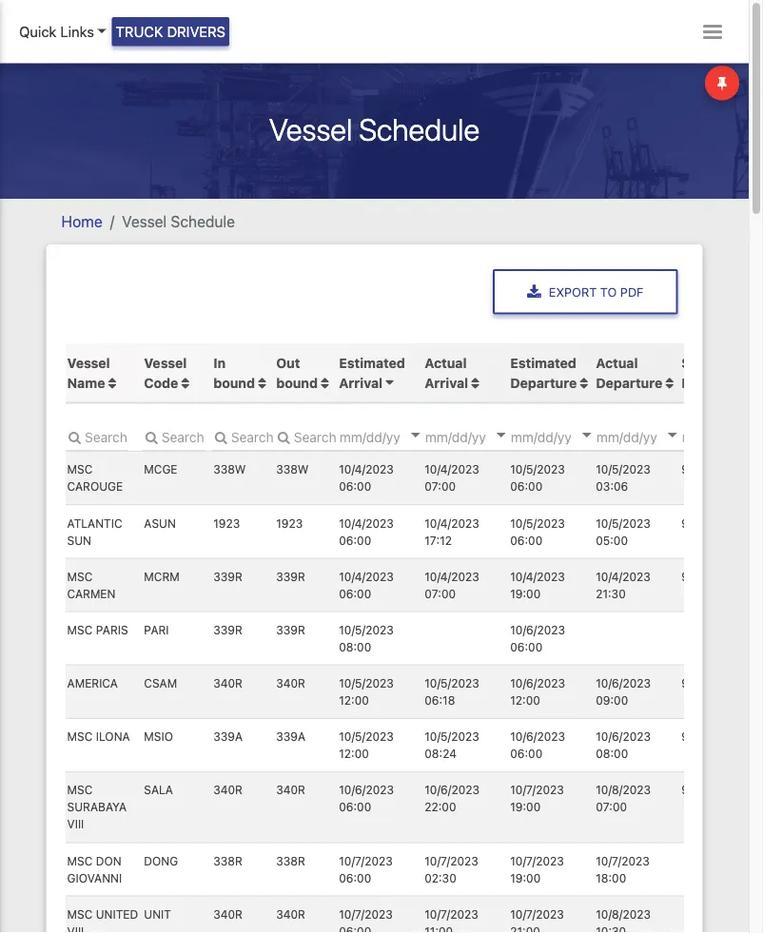Task type: locate. For each thing, give the bounding box(es) containing it.
departure for estimated
[[510, 374, 576, 390]]

viii
[[67, 817, 84, 831], [67, 924, 84, 933]]

1 vertical spatial vessel schedule
[[122, 213, 235, 231]]

07:00 down 17:12
[[424, 587, 455, 600]]

bound down out at top
[[276, 374, 317, 390]]

0 vertical spatial 08:00
[[339, 640, 371, 653]]

0 vertical spatial 10/4/2023 06:00
[[339, 462, 393, 493]]

0 vertical spatial 07:00
[[424, 480, 455, 493]]

10/5/2023 06:00
[[510, 462, 564, 493], [510, 516, 564, 546]]

viii inside the msc united viii unit
[[67, 924, 84, 933]]

338r left '10/7/2023 06:00'
[[276, 854, 305, 867]]

10/8/2023 for 10/8/2023
[[595, 907, 650, 921]]

unit
[[143, 907, 171, 921]]

339a
[[213, 730, 242, 743], [276, 730, 305, 743]]

10/7/2023 19:00 right 10/6/2023 22:00
[[510, 783, 564, 814]]

2 bound from the left
[[276, 374, 317, 390]]

msc up carouge
[[67, 462, 92, 476]]

msc for msc paris
[[67, 623, 92, 636]]

1 horizontal spatial estimated
[[510, 354, 576, 370]]

3 10/4/2023 06:00 from the top
[[339, 569, 393, 600]]

2 actual from the left
[[595, 354, 637, 370]]

msc up surabaya
[[67, 783, 92, 797]]

paris
[[95, 623, 128, 636]]

0 vertical spatial 10/6/2023 06:00
[[510, 623, 565, 653]]

10/7/2023 19:00 left 18:00 on the right bottom of page
[[510, 854, 564, 884]]

arrival inside the estimated arrival
[[339, 374, 382, 390]]

2 vertical spatial 10/4/2023 06:00
[[339, 569, 393, 600]]

1 10/4/2023 06:00 from the top
[[339, 462, 393, 493]]

1 10/7/2023 19:00 from the top
[[510, 783, 564, 814]]

estimated inside estimated departure
[[510, 354, 576, 370]]

msc ilona
[[67, 730, 130, 743]]

viii down surabaya
[[67, 817, 84, 831]]

export
[[549, 285, 597, 299]]

1 departure from the left
[[510, 374, 576, 390]]

0 horizontal spatial estimated
[[339, 354, 405, 370]]

home link
[[61, 213, 102, 231]]

1 actual from the left
[[424, 354, 466, 370]]

2 viii from the top
[[67, 924, 84, 933]]

9/29/2023
[[681, 783, 738, 797]]

0 horizontal spatial vessel schedule
[[122, 213, 235, 231]]

0 horizontal spatial 08:00
[[339, 640, 371, 653]]

1 horizontal spatial 08:00
[[595, 747, 628, 760]]

1 19:00 from the top
[[510, 587, 540, 600]]

1 horizontal spatial 1923
[[276, 516, 302, 529]]

10/6/2023 06:00 down "10/6/2023 12:00"
[[510, 730, 565, 760]]

viii down giovanni
[[67, 924, 84, 933]]

6 msc from the top
[[67, 854, 92, 867]]

msc left ilona
[[67, 730, 92, 743]]

msc up giovanni
[[67, 854, 92, 867]]

1 horizontal spatial vessel schedule
[[269, 112, 480, 148]]

1 horizontal spatial 338r
[[276, 854, 305, 867]]

12:00 left "08:24" at the bottom
[[339, 747, 368, 760]]

1 vertical spatial 10/5/2023 12:00
[[339, 730, 393, 760]]

msc inside "msc surabaya viii"
[[67, 783, 92, 797]]

9/28/2023 up 9/26/2023
[[681, 516, 738, 529]]

3 19:00 from the top
[[510, 871, 540, 884]]

mm/dd/yy field
[[337, 422, 451, 450], [423, 422, 537, 450], [508, 422, 622, 450], [594, 422, 708, 450], [680, 422, 763, 450]]

12:00 right 10/5/2023 06:18
[[510, 693, 540, 707]]

9/28/2023 for 10/6/2023
[[681, 676, 738, 690]]

1 horizontal spatial 338w
[[276, 462, 308, 476]]

bound down the in
[[213, 374, 255, 390]]

10/5/2023 06:00 up 10/4/2023 19:00
[[510, 516, 564, 546]]

0 vertical spatial 9/28/2023
[[681, 516, 738, 529]]

0 horizontal spatial actual
[[424, 354, 466, 370]]

10/6/2023 left 10/6/2023 09:00
[[510, 676, 565, 690]]

10/4/2023 07:00 up 10/4/2023 17:12
[[424, 462, 479, 493]]

0 horizontal spatial arrival
[[339, 374, 382, 390]]

carmen
[[67, 587, 115, 600]]

estimated down download image
[[510, 354, 576, 370]]

10/4/2023 19:00
[[510, 569, 564, 600]]

msc surabaya viii
[[67, 783, 126, 831]]

open calendar image for third the 'mm/dd/yy' field from right
[[582, 432, 591, 437]]

estimated arrival
[[339, 354, 405, 390]]

mm/dd/yy field down estimated departure at top
[[508, 422, 622, 450]]

1 msc from the top
[[67, 462, 92, 476]]

2 vertical spatial 19:00
[[510, 871, 540, 884]]

0 vertical spatial 10/8/2023
[[595, 783, 650, 797]]

7 msc from the top
[[67, 907, 92, 921]]

arrival for actual arrival
[[424, 374, 468, 390]]

19:00 for 10/7/2023 02:30
[[510, 871, 540, 884]]

departure left actual departure
[[510, 374, 576, 390]]

1 vertical spatial 9/28/2023
[[681, 676, 738, 690]]

08:00 for 10/6/2023 08:00
[[595, 747, 628, 760]]

3 mm/dd/yy field from the left
[[508, 422, 622, 450]]

departure
[[510, 374, 576, 390], [595, 374, 662, 390]]

dong
[[143, 854, 178, 867]]

1 9/28/2023 from the top
[[681, 516, 738, 529]]

bound
[[213, 374, 255, 390], [276, 374, 317, 390]]

2 open calendar image from the left
[[496, 432, 506, 437]]

sun
[[67, 533, 91, 546]]

19:00 left 21:30
[[510, 587, 540, 600]]

truck drivers
[[116, 23, 225, 40]]

estimated for arrival
[[339, 354, 405, 370]]

code
[[143, 374, 178, 390]]

giovanni
[[67, 871, 121, 884]]

2 10/4/2023 06:00 from the top
[[339, 516, 393, 546]]

10/7/2023 06:00
[[339, 854, 392, 884]]

open calendar image for 4th the 'mm/dd/yy' field from right
[[496, 432, 506, 437]]

pdf
[[620, 285, 644, 299]]

actual for actual arrival
[[424, 354, 466, 370]]

bound inside in bound
[[213, 374, 255, 390]]

asun
[[143, 516, 175, 529]]

2 9/28/2023 from the top
[[681, 676, 738, 690]]

1 open calendar image from the left
[[410, 432, 420, 437]]

departure left dry at the top right of page
[[595, 374, 662, 390]]

1 10/8/2023 from the top
[[595, 783, 650, 797]]

2 19:00 from the top
[[510, 800, 540, 814]]

10/6/2023 down "10/6/2023 12:00"
[[510, 730, 565, 743]]

arrival right the estimated arrival
[[424, 374, 468, 390]]

quick
[[19, 23, 57, 40]]

schedule
[[359, 112, 480, 148], [171, 213, 235, 231]]

07:00 inside '10/8/2023 07:00'
[[595, 800, 627, 814]]

1 339a from the left
[[213, 730, 242, 743]]

10/6/2023 06:00 up "10/6/2023 12:00"
[[510, 623, 565, 653]]

1 vertical spatial 19:00
[[510, 800, 540, 814]]

2 estimated from the left
[[510, 354, 576, 370]]

None field
[[65, 422, 128, 450], [142, 422, 205, 450], [211, 422, 274, 450], [274, 422, 337, 450], [65, 422, 128, 450], [142, 422, 205, 450], [211, 422, 274, 450], [274, 422, 337, 450]]

msc left united
[[67, 907, 92, 921]]

1 vertical spatial 08:00
[[595, 747, 628, 760]]

12:00 down 10/5/2023 08:00
[[339, 693, 368, 707]]

departure for actual
[[595, 374, 662, 390]]

1 horizontal spatial actual
[[595, 354, 637, 370]]

home
[[61, 213, 102, 231]]

open calendar image for second the 'mm/dd/yy' field from the right
[[667, 432, 677, 437]]

03:06
[[595, 480, 628, 493]]

2 10/7/2023 19:00 from the top
[[510, 854, 564, 884]]

10/5/2023 12:00
[[339, 676, 393, 707], [339, 730, 393, 760]]

0 horizontal spatial 338r
[[213, 854, 242, 867]]

10/6/2023 12:00
[[510, 676, 565, 707]]

1 vertical spatial 07:00
[[424, 587, 455, 600]]

07:00 up 10/7/2023 18:00 on the bottom of the page
[[595, 800, 627, 814]]

1 estimated from the left
[[339, 354, 405, 370]]

10/6/2023 09:00
[[595, 676, 650, 707]]

actual right the estimated arrival
[[424, 354, 466, 370]]

19:00 right the 10/7/2023 02:30
[[510, 871, 540, 884]]

19:00 inside 10/4/2023 19:00
[[510, 587, 540, 600]]

10/5/2023 06:00 left 03:06
[[510, 462, 564, 493]]

1 vertical spatial 10/4/2023 06:00
[[339, 516, 393, 546]]

0 horizontal spatial 338w
[[213, 462, 245, 476]]

08:00 inside 10/6/2023 08:00
[[595, 747, 628, 760]]

1 vertical spatial 10/5/2023 06:00
[[510, 516, 564, 546]]

1 arrival from the left
[[339, 374, 382, 390]]

340r
[[213, 676, 242, 690], [276, 676, 305, 690], [213, 783, 242, 797], [276, 783, 305, 797], [213, 907, 242, 921], [276, 907, 305, 921]]

10/4/2023 06:00 for 338w
[[339, 462, 393, 493]]

msc united viii unit
[[67, 907, 171, 933]]

10/5/2023 12:00 left "08:24" at the bottom
[[339, 730, 393, 760]]

10/6/2023
[[510, 623, 565, 636], [510, 676, 565, 690], [595, 676, 650, 690], [510, 730, 565, 743], [595, 730, 650, 743], [339, 783, 393, 797], [424, 783, 479, 797]]

10/4/2023 06:00 for 1923
[[339, 516, 393, 546]]

1 viii from the top
[[67, 817, 84, 831]]

10/5/2023 12:00 down 10/5/2023 08:00
[[339, 676, 393, 707]]

mm/dd/yy field down actual arrival
[[423, 422, 537, 450]]

07:00
[[424, 480, 455, 493], [424, 587, 455, 600], [595, 800, 627, 814]]

open calendar image for fifth the 'mm/dd/yy' field from the right
[[410, 432, 420, 437]]

10/6/2023 down 09:00
[[595, 730, 650, 743]]

1 vertical spatial schedule
[[171, 213, 235, 231]]

1 horizontal spatial schedule
[[359, 112, 480, 148]]

08:00 inside 10/5/2023 08:00
[[339, 640, 371, 653]]

0 vertical spatial 10/5/2023 06:00
[[510, 462, 564, 493]]

0 horizontal spatial 1923
[[213, 516, 240, 529]]

1 1923 from the left
[[213, 516, 240, 529]]

0 vertical spatial vessel schedule
[[269, 112, 480, 148]]

12:00 for 10/5/2023 08:24
[[339, 747, 368, 760]]

08:00
[[339, 640, 371, 653], [595, 747, 628, 760]]

mcrm
[[143, 569, 179, 583]]

9/25/2023
[[681, 730, 737, 743]]

msc inside msc carouge
[[67, 462, 92, 476]]

actual down "to"
[[595, 354, 637, 370]]

msc up carmen
[[67, 569, 92, 583]]

2 arrival from the left
[[424, 374, 468, 390]]

vessel
[[269, 112, 352, 148], [122, 213, 167, 231], [67, 354, 110, 370], [143, 354, 186, 370]]

actual inside actual arrival
[[424, 354, 466, 370]]

10/5/2023 06:00 for 05:00
[[510, 516, 564, 546]]

07:00 up 10/4/2023 17:12
[[424, 480, 455, 493]]

estimated
[[339, 354, 405, 370], [510, 354, 576, 370]]

338w
[[213, 462, 245, 476], [276, 462, 308, 476]]

9/26/2023
[[681, 569, 738, 583]]

0 horizontal spatial departure
[[510, 374, 576, 390]]

msc inside msc carmen
[[67, 569, 92, 583]]

1 vertical spatial 10/4/2023 07:00
[[424, 569, 479, 600]]

1 bound from the left
[[213, 374, 255, 390]]

msc left paris in the bottom of the page
[[67, 623, 92, 636]]

4 msc from the top
[[67, 730, 92, 743]]

1 horizontal spatial arrival
[[424, 374, 468, 390]]

msc
[[67, 462, 92, 476], [67, 569, 92, 583], [67, 623, 92, 636], [67, 730, 92, 743], [67, 783, 92, 797], [67, 854, 92, 867], [67, 907, 92, 921]]

0 horizontal spatial bound
[[213, 374, 255, 390]]

5 msc from the top
[[67, 783, 92, 797]]

estimated right out bound
[[339, 354, 405, 370]]

10/8/2023
[[595, 783, 650, 797], [595, 907, 650, 921]]

2 msc from the top
[[67, 569, 92, 583]]

1 horizontal spatial 339a
[[276, 730, 305, 743]]

10/8/2023 07:00
[[595, 783, 650, 814]]

3 msc from the top
[[67, 623, 92, 636]]

2 vertical spatial 07:00
[[595, 800, 627, 814]]

1 10/5/2023 06:00 from the top
[[510, 462, 564, 493]]

1 horizontal spatial bound
[[276, 374, 317, 390]]

19:00
[[510, 587, 540, 600], [510, 800, 540, 814], [510, 871, 540, 884]]

3 open calendar image from the left
[[582, 432, 591, 437]]

10/4/2023 07:00 down 17:12
[[424, 569, 479, 600]]

2 10/8/2023 from the top
[[595, 907, 650, 921]]

10/7/2023 19:00
[[510, 783, 564, 814], [510, 854, 564, 884]]

out
[[276, 354, 300, 370]]

1 10/5/2023 12:00 from the top
[[339, 676, 393, 707]]

quick links link
[[19, 21, 106, 42]]

1 vertical spatial 10/7/2023 19:00
[[510, 854, 564, 884]]

339r
[[213, 569, 242, 583], [276, 569, 305, 583], [213, 623, 242, 636], [276, 623, 305, 636]]

1 vertical spatial viii
[[67, 924, 84, 933]]

19:00 for 10/6/2023 22:00
[[510, 800, 540, 814]]

msc inside msc don giovanni
[[67, 854, 92, 867]]

viii for msc united viii unit
[[67, 924, 84, 933]]

bound inside out bound
[[276, 374, 317, 390]]

rec
[[717, 354, 742, 370]]

arrival for estimated arrival
[[339, 374, 382, 390]]

338r right the dong
[[213, 854, 242, 867]]

1 vertical spatial 10/8/2023
[[595, 907, 650, 921]]

10/4/2023 06:00
[[339, 462, 393, 493], [339, 516, 393, 546], [339, 569, 393, 600]]

07:00 for 10/5/2023 06:00
[[424, 480, 455, 493]]

open calendar image
[[410, 432, 420, 437], [496, 432, 506, 437], [582, 432, 591, 437], [667, 432, 677, 437]]

06:00
[[339, 480, 371, 493], [510, 480, 542, 493], [339, 533, 371, 546], [510, 533, 542, 546], [339, 587, 371, 600], [510, 640, 542, 653], [510, 747, 542, 760], [339, 800, 371, 814], [339, 871, 371, 884]]

10/5/2023 08:00
[[339, 623, 393, 653]]

0 vertical spatial 19:00
[[510, 587, 540, 600]]

10/8/2023 down 10/6/2023 08:00
[[595, 783, 650, 797]]

1 10/4/2023 07:00 from the top
[[424, 462, 479, 493]]

0 vertical spatial 10/5/2023 12:00
[[339, 676, 393, 707]]

06:18
[[424, 693, 455, 707]]

1 vertical spatial 10/6/2023 06:00
[[510, 730, 565, 760]]

links
[[60, 23, 94, 40]]

mm/dd/yy field up the 9/27/2023
[[680, 422, 763, 450]]

4 open calendar image from the left
[[667, 432, 677, 437]]

10/6/2023 up '10/7/2023 06:00'
[[339, 783, 393, 797]]

10/5/2023 06:18
[[424, 676, 479, 707]]

21:30
[[595, 587, 625, 600]]

10/5/2023 12:00 for 08:24
[[339, 730, 393, 760]]

mm/dd/yy field down the estimated arrival
[[337, 422, 451, 450]]

vessel schedule
[[269, 112, 480, 148], [122, 213, 235, 231]]

10/6/2023 down 10/4/2023 19:00
[[510, 623, 565, 636]]

10/6/2023 06:00
[[510, 623, 565, 653], [510, 730, 565, 760], [339, 783, 393, 814]]

10/5/2023 12:00 for 06:18
[[339, 676, 393, 707]]

10/6/2023 06:00 for 10/5/2023 12:00
[[510, 730, 565, 760]]

0 vertical spatial viii
[[67, 817, 84, 831]]

10/6/2023 06:00 up '10/7/2023 06:00'
[[339, 783, 393, 814]]

msc carouge
[[67, 462, 122, 493]]

mcge
[[143, 462, 177, 476]]

0 vertical spatial 10/4/2023 07:00
[[424, 462, 479, 493]]

9/28/2023
[[681, 516, 738, 529], [681, 676, 738, 690]]

0 vertical spatial 10/7/2023 19:00
[[510, 783, 564, 814]]

viii for msc surabaya viii
[[67, 817, 84, 831]]

don
[[95, 854, 121, 867]]

1 horizontal spatial departure
[[595, 374, 662, 390]]

10/4/2023 21:30
[[595, 569, 650, 600]]

2 departure from the left
[[595, 374, 662, 390]]

12:00
[[339, 693, 368, 707], [510, 693, 540, 707], [339, 747, 368, 760]]

msio
[[143, 730, 173, 743]]

2 10/4/2023 07:00 from the top
[[424, 569, 479, 600]]

viii inside "msc surabaya viii"
[[67, 817, 84, 831]]

2 10/5/2023 12:00 from the top
[[339, 730, 393, 760]]

mm/dd/yy field up 10/5/2023 03:06
[[594, 422, 708, 450]]

0 horizontal spatial 339a
[[213, 730, 242, 743]]

0 vertical spatial schedule
[[359, 112, 480, 148]]

download image
[[527, 285, 541, 300]]

vessel name
[[67, 354, 110, 390]]

2 10/5/2023 06:00 from the top
[[510, 516, 564, 546]]

actual inside actual departure
[[595, 354, 637, 370]]

arrival right out bound
[[339, 374, 382, 390]]

10/8/2023 down 18:00 on the right bottom of page
[[595, 907, 650, 921]]

9/28/2023 up 9/25/2023
[[681, 676, 738, 690]]

19:00 right 10/6/2023 22:00
[[510, 800, 540, 814]]

10/6/2023 up 22:00
[[424, 783, 479, 797]]



Task type: describe. For each thing, give the bounding box(es) containing it.
export to pdf link
[[493, 269, 678, 315]]

2 338w from the left
[[276, 462, 308, 476]]

truck drivers link
[[112, 17, 229, 46]]

start
[[681, 354, 714, 370]]

5 mm/dd/yy field from the left
[[680, 422, 763, 450]]

02:30
[[424, 871, 456, 884]]

19:00 for 10/4/2023 07:00
[[510, 587, 540, 600]]

9/28/2023 for 10/5/2023
[[681, 516, 738, 529]]

actual for actual departure
[[595, 354, 637, 370]]

out bound
[[276, 354, 321, 390]]

start rec dry
[[681, 354, 742, 390]]

06:00 inside '10/7/2023 06:00'
[[339, 871, 371, 884]]

10/5/2023 05:00
[[595, 516, 650, 546]]

18:00
[[595, 871, 626, 884]]

in
[[213, 354, 225, 370]]

2 vertical spatial 10/6/2023 06:00
[[339, 783, 393, 814]]

vessel code
[[143, 354, 186, 390]]

carouge
[[67, 480, 122, 493]]

truck
[[116, 23, 163, 40]]

sala
[[143, 783, 173, 797]]

09:00
[[595, 693, 628, 707]]

08:24
[[424, 747, 456, 760]]

msc paris
[[67, 623, 128, 636]]

atlantic
[[67, 516, 122, 529]]

10/7/2023 19:00 for 10/7/2023
[[510, 854, 564, 884]]

bound for out
[[276, 374, 317, 390]]

10/7/2023 18:00
[[595, 854, 649, 884]]

9/27/2023
[[681, 462, 736, 476]]

msc for msc carouge
[[67, 462, 92, 476]]

msc carmen
[[67, 569, 115, 600]]

08:00 for 10/5/2023 08:00
[[339, 640, 371, 653]]

actual arrival
[[424, 354, 468, 390]]

in bound
[[213, 354, 258, 390]]

10/4/2023 07:00 for 10/4/2023
[[424, 569, 479, 600]]

msc for msc don giovanni
[[67, 854, 92, 867]]

estimated departure
[[510, 354, 576, 390]]

4 mm/dd/yy field from the left
[[594, 422, 708, 450]]

msc inside the msc united viii unit
[[67, 907, 92, 921]]

05:00
[[595, 533, 627, 546]]

2 1923 from the left
[[276, 516, 302, 529]]

msc for msc surabaya viii
[[67, 783, 92, 797]]

0 horizontal spatial schedule
[[171, 213, 235, 231]]

10/4/2023 17:12
[[424, 516, 479, 546]]

bound for in
[[213, 374, 255, 390]]

10/4/2023 06:00 for 339r
[[339, 569, 393, 600]]

10/4/2023 07:00 for 10/5/2023
[[424, 462, 479, 493]]

1 mm/dd/yy field from the left
[[337, 422, 451, 450]]

msc don giovanni
[[67, 854, 121, 884]]

1 338w from the left
[[213, 462, 245, 476]]

10/5/2023 08:24
[[424, 730, 479, 760]]

quick links
[[19, 23, 94, 40]]

12:00 for 10/5/2023 06:18
[[339, 693, 368, 707]]

10/6/2023 22:00
[[424, 783, 479, 814]]

pari
[[143, 623, 168, 636]]

10/8/2023 for 10/8/2023 07:00
[[595, 783, 650, 797]]

ilona
[[95, 730, 130, 743]]

10/6/2023 up 09:00
[[595, 676, 650, 690]]

dry
[[681, 374, 704, 390]]

10/6/2023 06:00 for 10/5/2023 08:00
[[510, 623, 565, 653]]

surabaya
[[67, 800, 126, 814]]

to
[[600, 285, 617, 299]]

drivers
[[167, 23, 225, 40]]

1 338r from the left
[[213, 854, 242, 867]]

msc for msc carmen
[[67, 569, 92, 583]]

22:00
[[424, 800, 456, 814]]

17:12
[[424, 533, 451, 546]]

estimated for departure
[[510, 354, 576, 370]]

csam
[[143, 676, 177, 690]]

10/7/2023 02:30
[[424, 854, 478, 884]]

10/7/2023 19:00 for 10/6/2023
[[510, 783, 564, 814]]

2 338r from the left
[[276, 854, 305, 867]]

export to pdf
[[549, 285, 644, 299]]

actual departure
[[595, 354, 662, 390]]

2 mm/dd/yy field from the left
[[423, 422, 537, 450]]

name
[[67, 374, 105, 390]]

atlantic sun
[[67, 516, 122, 546]]

10/5/2023 03:06
[[595, 462, 650, 493]]

america
[[67, 676, 117, 690]]

2 339a from the left
[[276, 730, 305, 743]]

07:00 for 10/4/2023 19:00
[[424, 587, 455, 600]]

10/6/2023 08:00
[[595, 730, 650, 760]]

10/5/2023 06:00 for 03:06
[[510, 462, 564, 493]]

united
[[95, 907, 138, 921]]

12:00 inside "10/6/2023 12:00"
[[510, 693, 540, 707]]

msc for msc ilona
[[67, 730, 92, 743]]



Task type: vqa. For each thing, say whether or not it's contained in the screenshot.


